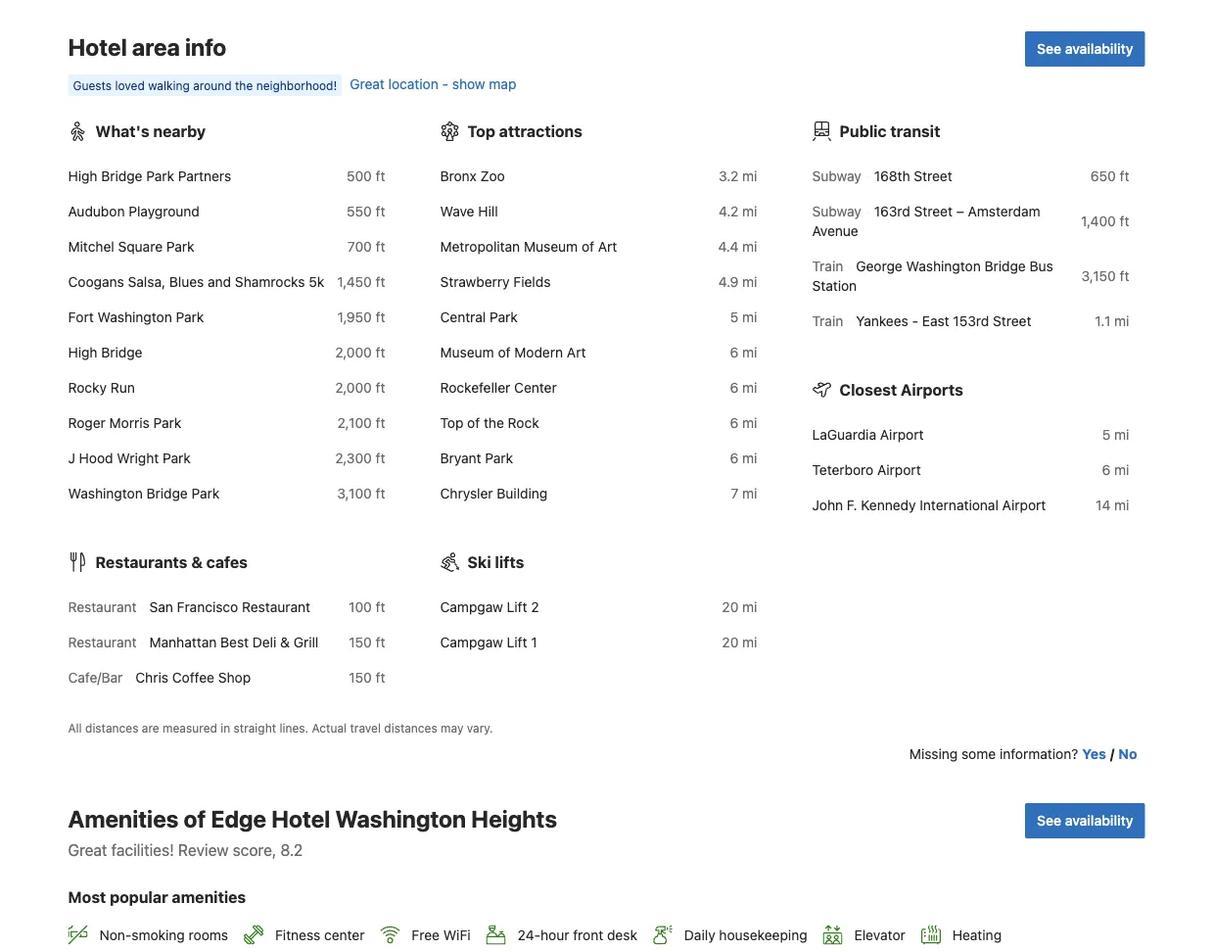 Task type: vqa. For each thing, say whether or not it's contained in the screenshot.


Task type: locate. For each thing, give the bounding box(es) containing it.
airport up kennedy
[[878, 462, 921, 478]]

1 vertical spatial train
[[812, 313, 844, 329]]

station
[[812, 278, 857, 294]]

- left 'east'
[[912, 313, 919, 329]]

5 mi for laguardia airport
[[1103, 426, 1130, 443]]

1 vertical spatial see availability
[[1037, 812, 1134, 828]]

bridge left bus
[[985, 258, 1026, 274]]

subway up "avenue"
[[812, 203, 862, 219]]

distances left the may
[[384, 721, 438, 734]]

2,000 ft
[[335, 344, 385, 360], [335, 379, 385, 396]]

shamrocks
[[235, 274, 305, 290]]

0 vertical spatial availability
[[1065, 41, 1134, 57]]

square
[[118, 238, 163, 255]]

2 lift from the top
[[507, 634, 527, 650]]

20 for campgaw lift 1
[[722, 634, 739, 650]]

0 vertical spatial 20 mi
[[722, 599, 758, 615]]

mi for bryant park
[[743, 450, 758, 466]]

bronx
[[440, 168, 477, 184]]

francisco
[[177, 599, 238, 615]]

ft right 650
[[1120, 168, 1130, 184]]

& left cafes at the bottom
[[191, 553, 203, 571]]

1 vertical spatial campgaw
[[440, 634, 503, 650]]

1 horizontal spatial 5
[[1103, 426, 1111, 443]]

top up bronx zoo
[[468, 122, 495, 140]]

1 horizontal spatial -
[[912, 313, 919, 329]]

5 down 4.9 mi
[[731, 309, 739, 325]]

0 horizontal spatial hotel
[[68, 33, 127, 61]]

1 horizontal spatial museum
[[524, 238, 578, 255]]

mi for museum of modern art
[[743, 344, 758, 360]]

20 mi
[[722, 599, 758, 615], [722, 634, 758, 650]]

1 horizontal spatial 5 mi
[[1103, 426, 1130, 443]]

1 campgaw from the top
[[440, 599, 503, 615]]

1 vertical spatial subway
[[812, 203, 862, 219]]

2 distances from the left
[[384, 721, 438, 734]]

1 vertical spatial 2,000
[[335, 379, 372, 396]]

0 vertical spatial lift
[[507, 599, 527, 615]]

0 horizontal spatial 5
[[731, 309, 739, 325]]

1 lift from the top
[[507, 599, 527, 615]]

20 mi for 1
[[722, 634, 758, 650]]

high for high bridge
[[68, 344, 97, 360]]

all
[[68, 721, 82, 734]]

2 campgaw from the top
[[440, 634, 503, 650]]

mi for rockefeller center
[[743, 379, 758, 396]]

0 horizontal spatial great
[[68, 841, 107, 859]]

1 vertical spatial great
[[68, 841, 107, 859]]

washington down 163rd street – amsterdam avenue on the right top of page
[[906, 258, 981, 274]]

1 vertical spatial art
[[567, 344, 586, 360]]

lift left 2
[[507, 599, 527, 615]]

street inside 163rd street – amsterdam avenue
[[914, 203, 953, 219]]

heating
[[953, 927, 1002, 943]]

1 horizontal spatial top
[[468, 122, 495, 140]]

2,100
[[337, 415, 372, 431]]

high
[[68, 168, 97, 184], [68, 344, 97, 360]]

bryant
[[440, 450, 481, 466]]

168th
[[874, 168, 910, 184]]

7
[[731, 485, 739, 501]]

center
[[324, 927, 365, 943]]

nearby
[[153, 122, 206, 140]]

1 train from the top
[[812, 258, 844, 274]]

edge
[[211, 805, 267, 832]]

restaurant up cafe/bar
[[68, 634, 137, 650]]

0 vertical spatial 20
[[722, 599, 739, 615]]

1 20 mi from the top
[[722, 599, 758, 615]]

1 2,000 ft from the top
[[335, 344, 385, 360]]

elevator
[[855, 927, 906, 943]]

strawberry
[[440, 274, 510, 290]]

of for art
[[498, 344, 511, 360]]

150 up the travel
[[349, 669, 372, 685]]

teterboro
[[812, 462, 874, 478]]

6 for museum of modern art
[[730, 344, 739, 360]]

2 2,000 from the top
[[335, 379, 372, 396]]

1,450
[[337, 274, 372, 290]]

5 mi up 14 mi
[[1103, 426, 1130, 443]]

campgaw up campgaw lift 1
[[440, 599, 503, 615]]

coffee
[[172, 669, 214, 685]]

0 horizontal spatial -
[[442, 76, 449, 92]]

1 20 from the top
[[722, 599, 739, 615]]

zoo
[[481, 168, 505, 184]]

coogans
[[68, 274, 124, 290]]

0 vertical spatial top
[[468, 122, 495, 140]]

high for high bridge park partners
[[68, 168, 97, 184]]

1 horizontal spatial distances
[[384, 721, 438, 734]]

the right around
[[235, 78, 253, 92]]

mi for john f. kennedy international airport
[[1115, 497, 1130, 513]]

high up audubon
[[68, 168, 97, 184]]

0 vertical spatial great
[[350, 76, 385, 92]]

20 for campgaw lift 2
[[722, 599, 739, 615]]

3,100
[[337, 485, 372, 501]]

0 vertical spatial 2,000
[[335, 344, 372, 360]]

1 vertical spatial 150
[[349, 669, 372, 685]]

street left –
[[914, 203, 953, 219]]

150 for chris coffee shop
[[349, 669, 372, 685]]

- left show
[[442, 76, 449, 92]]

150 ft down 100 ft
[[349, 634, 385, 650]]

airport for laguardia airport
[[880, 426, 924, 443]]

see availability for 1st 'see availability' button from the bottom
[[1037, 812, 1134, 828]]

laguardia
[[812, 426, 877, 443]]

vary.
[[467, 721, 493, 734]]

airport down closest airports
[[880, 426, 924, 443]]

see for 1st 'see availability' button from the bottom
[[1037, 812, 1062, 828]]

2,000 down 1,950
[[335, 344, 372, 360]]

top up bryant
[[440, 415, 464, 431]]

150 ft up the travel
[[349, 669, 385, 685]]

2 see availability from the top
[[1037, 812, 1134, 828]]

0 vertical spatial 150
[[349, 634, 372, 650]]

2,000 ft for high bridge
[[335, 344, 385, 360]]

restaurants & cafes
[[95, 553, 248, 571]]

most
[[68, 888, 106, 906]]

shop
[[218, 669, 251, 685]]

& right deli
[[280, 634, 290, 650]]

mi
[[743, 168, 758, 184], [743, 203, 758, 219], [743, 238, 758, 255], [743, 274, 758, 290], [743, 309, 758, 325], [1115, 313, 1130, 329], [743, 344, 758, 360], [743, 379, 758, 396], [743, 415, 758, 431], [1115, 426, 1130, 443], [743, 450, 758, 466], [1115, 462, 1130, 478], [743, 485, 758, 501], [1115, 497, 1130, 513], [743, 599, 758, 615], [743, 634, 758, 650]]

0 horizontal spatial art
[[567, 344, 586, 360]]

1 150 from the top
[[349, 634, 372, 650]]

ft right 3,100
[[376, 485, 385, 501]]

location
[[388, 76, 439, 92]]

2,000 up 2,100
[[335, 379, 372, 396]]

hotel up 8.2
[[271, 805, 330, 832]]

2 vertical spatial street
[[993, 313, 1032, 329]]

great up most
[[68, 841, 107, 859]]

train up station
[[812, 258, 844, 274]]

–
[[957, 203, 965, 219]]

5 up 14
[[1103, 426, 1111, 443]]

5 for park
[[731, 309, 739, 325]]

1 availability from the top
[[1065, 41, 1134, 57]]

150 ft for manhattan best deli & grill
[[349, 634, 385, 650]]

1,400
[[1081, 213, 1116, 229]]

around
[[193, 78, 232, 92]]

train for yankees - east 153rd street
[[812, 313, 844, 329]]

mi for central park
[[743, 309, 758, 325]]

campgaw lift 1
[[440, 634, 537, 650]]

washington inside amenities of edge hotel washington heights great facilities! review score, 8.2
[[335, 805, 466, 832]]

1,950 ft
[[337, 309, 385, 325]]

2,000 for run
[[335, 379, 372, 396]]

0 vertical spatial art
[[598, 238, 617, 255]]

park
[[146, 168, 174, 184], [166, 238, 194, 255], [176, 309, 204, 325], [490, 309, 518, 325], [153, 415, 181, 431], [163, 450, 191, 466], [485, 450, 513, 466], [191, 485, 220, 501]]

non-smoking rooms
[[99, 927, 228, 943]]

0 vertical spatial see availability button
[[1026, 31, 1145, 66]]

top for top of the rock
[[440, 415, 464, 431]]

1 distances from the left
[[85, 721, 139, 734]]

0 vertical spatial campgaw
[[440, 599, 503, 615]]

partners
[[178, 168, 231, 184]]

housekeeping
[[719, 927, 808, 943]]

150 down 100 on the left bottom of page
[[349, 634, 372, 650]]

mi for campgaw lift 2
[[743, 599, 758, 615]]

1 vertical spatial the
[[484, 415, 504, 431]]

5 mi for central park
[[731, 309, 758, 325]]

train down station
[[812, 313, 844, 329]]

lines.
[[280, 721, 309, 734]]

2 subway from the top
[[812, 203, 862, 219]]

smoking
[[132, 927, 185, 943]]

5 for airport
[[1103, 426, 1111, 443]]

1 150 ft from the top
[[349, 634, 385, 650]]

1 see from the top
[[1037, 41, 1062, 57]]

1 vertical spatial availability
[[1065, 812, 1134, 828]]

ft right 700
[[376, 238, 385, 255]]

high down fort
[[68, 344, 97, 360]]

1 vertical spatial street
[[914, 203, 953, 219]]

subway for 168th street
[[812, 168, 862, 184]]

cafes
[[206, 553, 248, 571]]

chrysler building
[[440, 485, 548, 501]]

1 horizontal spatial the
[[484, 415, 504, 431]]

distances
[[85, 721, 139, 734], [384, 721, 438, 734]]

1 vertical spatial 20 mi
[[722, 634, 758, 650]]

the left rock
[[484, 415, 504, 431]]

150 for manhattan best deli & grill
[[349, 634, 372, 650]]

2,000 ft down 1,950 ft in the left top of the page
[[335, 344, 385, 360]]

museum up fields
[[524, 238, 578, 255]]

6 mi for bryant park
[[730, 450, 758, 466]]

restaurant for san francisco restaurant
[[68, 599, 137, 615]]

desk
[[607, 927, 638, 943]]

1 vertical spatial 5
[[1103, 426, 1111, 443]]

0 horizontal spatial museum
[[440, 344, 494, 360]]

1 2,000 from the top
[[335, 344, 372, 360]]

0 vertical spatial 5 mi
[[731, 309, 758, 325]]

mi for metropolitan museum of art
[[743, 238, 758, 255]]

500 ft
[[347, 168, 385, 184]]

2,000 ft up 2,100 ft
[[335, 379, 385, 396]]

rockefeller
[[440, 379, 511, 396]]

0 vertical spatial 150 ft
[[349, 634, 385, 650]]

front
[[573, 927, 604, 943]]

chris coffee shop
[[135, 669, 251, 685]]

6 mi for teterboro airport
[[1102, 462, 1130, 478]]

0 vertical spatial high
[[68, 168, 97, 184]]

yankees
[[856, 313, 909, 329]]

0 horizontal spatial the
[[235, 78, 253, 92]]

are
[[142, 721, 159, 734]]

1 vertical spatial lift
[[507, 634, 527, 650]]

2 see from the top
[[1037, 812, 1062, 828]]

washington down hood
[[68, 485, 143, 501]]

bridge up the run on the left of the page
[[101, 344, 143, 360]]

1 vertical spatial see availability button
[[1026, 803, 1145, 838]]

1 horizontal spatial art
[[598, 238, 617, 255]]

art for museum of modern art
[[567, 344, 586, 360]]

of inside amenities of edge hotel washington heights great facilities! review score, 8.2
[[184, 805, 206, 832]]

2 availability from the top
[[1065, 812, 1134, 828]]

airport for teterboro airport
[[878, 462, 921, 478]]

attractions
[[499, 122, 583, 140]]

salsa,
[[128, 274, 166, 290]]

1 vertical spatial 2,000 ft
[[335, 379, 385, 396]]

150 ft
[[349, 634, 385, 650], [349, 669, 385, 685]]

1 high from the top
[[68, 168, 97, 184]]

2 20 from the top
[[722, 634, 739, 650]]

2 2,000 ft from the top
[[335, 379, 385, 396]]

0 horizontal spatial &
[[191, 553, 203, 571]]

2 150 ft from the top
[[349, 669, 385, 685]]

2 train from the top
[[812, 313, 844, 329]]

free
[[412, 927, 440, 943]]

1 horizontal spatial hotel
[[271, 805, 330, 832]]

see for 1st 'see availability' button from the top of the page
[[1037, 41, 1062, 57]]

14
[[1096, 497, 1111, 513]]

airports
[[901, 380, 964, 399]]

0 horizontal spatial distances
[[85, 721, 139, 734]]

travel
[[350, 721, 381, 734]]

0 horizontal spatial 5 mi
[[731, 309, 758, 325]]

5 mi down 4.9 mi
[[731, 309, 758, 325]]

1 vertical spatial 5 mi
[[1103, 426, 1130, 443]]

20
[[722, 599, 739, 615], [722, 634, 739, 650]]

no button
[[1119, 744, 1138, 764]]

popular
[[110, 888, 168, 906]]

ft right 100 on the left bottom of page
[[376, 599, 385, 615]]

ft right 3,150
[[1120, 268, 1130, 284]]

bridge down wright
[[146, 485, 188, 501]]

2 150 from the top
[[349, 669, 372, 685]]

0 vertical spatial 5
[[731, 309, 739, 325]]

of
[[582, 238, 595, 255], [498, 344, 511, 360], [467, 415, 480, 431], [184, 805, 206, 832]]

ft up the travel
[[376, 669, 385, 685]]

museum down central at the top left of the page
[[440, 344, 494, 360]]

2 high from the top
[[68, 344, 97, 360]]

0 vertical spatial street
[[914, 168, 953, 184]]

see availability for 1st 'see availability' button from the top of the page
[[1037, 41, 1134, 57]]

what's
[[95, 122, 149, 140]]

restaurant left san on the bottom left of the page
[[68, 599, 137, 615]]

0 horizontal spatial top
[[440, 415, 464, 431]]

washington down the travel
[[335, 805, 466, 832]]

park up cafes at the bottom
[[191, 485, 220, 501]]

high bridge
[[68, 344, 143, 360]]

1 vertical spatial airport
[[878, 462, 921, 478]]

roger
[[68, 415, 106, 431]]

distances right all
[[85, 721, 139, 734]]

top of the rock
[[440, 415, 539, 431]]

campgaw down campgaw lift 2 on the left
[[440, 634, 503, 650]]

1 vertical spatial top
[[440, 415, 464, 431]]

0 vertical spatial see
[[1037, 41, 1062, 57]]

mi for chrysler building
[[743, 485, 758, 501]]

1 vertical spatial &
[[280, 634, 290, 650]]

2 20 mi from the top
[[722, 634, 758, 650]]

mi for strawberry fields
[[743, 274, 758, 290]]

area
[[132, 33, 180, 61]]

washington bridge park
[[68, 485, 220, 501]]

airport right the international
[[1003, 497, 1046, 513]]

1 vertical spatial 150 ft
[[349, 669, 385, 685]]

5k
[[309, 274, 324, 290]]

some
[[962, 746, 996, 762]]

6 for teterboro airport
[[1102, 462, 1111, 478]]

3,100 ft
[[337, 485, 385, 501]]

subway for 163rd street – amsterdam avenue
[[812, 203, 862, 219]]

train for george washington bridge bus station
[[812, 258, 844, 274]]

1 see availability from the top
[[1037, 41, 1134, 57]]

park up playground
[[146, 168, 174, 184]]

park up blues
[[166, 238, 194, 255]]

1 vertical spatial hotel
[[271, 805, 330, 832]]

bridge up audubon playground
[[101, 168, 143, 184]]

subway down public
[[812, 168, 862, 184]]

show
[[452, 76, 485, 92]]

0 vertical spatial subway
[[812, 168, 862, 184]]

fields
[[514, 274, 551, 290]]

hotel up guests
[[68, 33, 127, 61]]

modern
[[514, 344, 563, 360]]

1 vertical spatial high
[[68, 344, 97, 360]]

1 vertical spatial 20
[[722, 634, 739, 650]]

bridge for 3,100 ft
[[146, 485, 188, 501]]

6
[[730, 344, 739, 360], [730, 379, 739, 396], [730, 415, 739, 431], [730, 450, 739, 466], [1102, 462, 1111, 478]]

0 vertical spatial see availability
[[1037, 41, 1134, 57]]

1 vertical spatial see
[[1037, 812, 1062, 828]]

0 vertical spatial airport
[[880, 426, 924, 443]]

lift left 1
[[507, 634, 527, 650]]

street right 153rd
[[993, 313, 1032, 329]]

actual
[[312, 721, 347, 734]]

strawberry fields
[[440, 274, 551, 290]]

top attractions
[[468, 122, 583, 140]]

1 subway from the top
[[812, 168, 862, 184]]

1.1
[[1095, 313, 1111, 329]]

0 vertical spatial train
[[812, 258, 844, 274]]

0 vertical spatial the
[[235, 78, 253, 92]]

great left location
[[350, 76, 385, 92]]

0 vertical spatial 2,000 ft
[[335, 344, 385, 360]]

top
[[468, 122, 495, 140], [440, 415, 464, 431]]

street right "168th"
[[914, 168, 953, 184]]



Task type: describe. For each thing, give the bounding box(es) containing it.
audubon playground
[[68, 203, 200, 219]]

ski
[[468, 553, 491, 571]]

guests loved walking around the neighborhood!
[[73, 78, 337, 92]]

may
[[441, 721, 464, 734]]

6 for rockefeller center
[[730, 379, 739, 396]]

restaurant for manhattan best deli & grill
[[68, 634, 137, 650]]

fort washington park
[[68, 309, 204, 325]]

park down blues
[[176, 309, 204, 325]]

park down strawberry fields
[[490, 309, 518, 325]]

mi for top of the rock
[[743, 415, 758, 431]]

of for hotel
[[184, 805, 206, 832]]

info
[[185, 33, 226, 61]]

ft right 1,450
[[376, 274, 385, 290]]

/
[[1110, 746, 1115, 762]]

bridge inside george washington bridge bus station
[[985, 258, 1026, 274]]

1
[[531, 634, 537, 650]]

museum of modern art
[[440, 344, 586, 360]]

hotel inside amenities of edge hotel washington heights great facilities! review score, 8.2
[[271, 805, 330, 832]]

missing some information? yes / no
[[910, 746, 1138, 762]]

what's nearby
[[95, 122, 206, 140]]

guests
[[73, 78, 112, 92]]

art for metropolitan museum of art
[[598, 238, 617, 255]]

closest airports
[[840, 380, 964, 399]]

avenue
[[812, 223, 859, 239]]

metropolitan
[[440, 238, 520, 255]]

2,300 ft
[[335, 450, 385, 466]]

information?
[[1000, 746, 1079, 762]]

6 mi for top of the rock
[[730, 415, 758, 431]]

campgaw for campgaw lift 2
[[440, 599, 503, 615]]

14 mi
[[1096, 497, 1130, 513]]

top for top attractions
[[468, 122, 495, 140]]

550 ft
[[347, 203, 385, 219]]

east
[[922, 313, 950, 329]]

2,000 for bridge
[[335, 344, 372, 360]]

j hood wright park
[[68, 450, 191, 466]]

ft down 1,950 ft in the left top of the page
[[376, 344, 385, 360]]

wave
[[440, 203, 475, 219]]

mi for campgaw lift 1
[[743, 634, 758, 650]]

550
[[347, 203, 372, 219]]

rocky
[[68, 379, 107, 396]]

ft right 550 in the left top of the page
[[376, 203, 385, 219]]

1,950
[[337, 309, 372, 325]]

ft right 1,950
[[376, 309, 385, 325]]

washington inside george washington bridge bus station
[[906, 258, 981, 274]]

1 horizontal spatial &
[[280, 634, 290, 650]]

measured
[[163, 721, 217, 734]]

0 vertical spatial museum
[[524, 238, 578, 255]]

ft up 2,100 ft
[[376, 379, 385, 396]]

ft right 2,100
[[376, 415, 385, 431]]

bronx zoo
[[440, 168, 505, 184]]

street for 163rd
[[914, 203, 953, 219]]

laguardia airport
[[812, 426, 924, 443]]

restaurants
[[95, 553, 188, 571]]

map
[[489, 76, 517, 92]]

6 for bryant park
[[730, 450, 739, 466]]

1 see availability button from the top
[[1026, 31, 1145, 66]]

ft down 100 ft
[[376, 634, 385, 650]]

4.2 mi
[[719, 203, 758, 219]]

4.9 mi
[[719, 274, 758, 290]]

great inside amenities of edge hotel washington heights great facilities! review score, 8.2
[[68, 841, 107, 859]]

high bridge park partners
[[68, 168, 231, 184]]

coogans salsa, blues and shamrocks 5k
[[68, 274, 324, 290]]

2 vertical spatial airport
[[1003, 497, 1046, 513]]

1 horizontal spatial great
[[350, 76, 385, 92]]

in
[[221, 721, 230, 734]]

availability for 1st 'see availability' button from the bottom
[[1065, 812, 1134, 828]]

george
[[856, 258, 903, 274]]

and
[[208, 274, 231, 290]]

yes button
[[1083, 744, 1107, 764]]

fitness center
[[275, 927, 365, 943]]

20 mi for 2
[[722, 599, 758, 615]]

center
[[514, 379, 557, 396]]

free wifi
[[412, 927, 471, 943]]

amsterdam
[[968, 203, 1041, 219]]

mi for laguardia airport
[[1115, 426, 1130, 443]]

availability for 1st 'see availability' button from the top of the page
[[1065, 41, 1134, 57]]

park right wright
[[163, 450, 191, 466]]

street for 168th
[[914, 168, 953, 184]]

amenities
[[172, 888, 246, 906]]

4.2
[[719, 203, 739, 219]]

ft right 1,400
[[1120, 213, 1130, 229]]

no
[[1119, 746, 1138, 762]]

manhattan
[[149, 634, 217, 650]]

missing
[[910, 746, 958, 762]]

mi for bronx zoo
[[743, 168, 758, 184]]

heights
[[471, 805, 557, 832]]

2,000 ft for rocky run
[[335, 379, 385, 396]]

0 vertical spatial &
[[191, 553, 203, 571]]

mitchel
[[68, 238, 114, 255]]

all distances are measured in straight lines. actual travel distances may vary.
[[68, 721, 493, 734]]

fort
[[68, 309, 94, 325]]

153rd
[[953, 313, 990, 329]]

of for rock
[[467, 415, 480, 431]]

0 vertical spatial hotel
[[68, 33, 127, 61]]

bus
[[1030, 258, 1054, 274]]

daily housekeeping
[[685, 927, 808, 943]]

mi for wave hill
[[743, 203, 758, 219]]

building
[[497, 485, 548, 501]]

great location - show map link
[[350, 76, 517, 92]]

0 vertical spatial -
[[442, 76, 449, 92]]

1 vertical spatial museum
[[440, 344, 494, 360]]

6 mi for museum of modern art
[[730, 344, 758, 360]]

central park
[[440, 309, 518, 325]]

lift for 2
[[507, 599, 527, 615]]

6 for top of the rock
[[730, 415, 739, 431]]

24-hour front desk
[[518, 927, 638, 943]]

restaurant up deli
[[242, 599, 311, 615]]

bridge for 500 ft
[[101, 168, 143, 184]]

campgaw for campgaw lift 1
[[440, 634, 503, 650]]

f.
[[847, 497, 858, 513]]

wave hill
[[440, 203, 498, 219]]

ft right 2,300 on the top
[[376, 450, 385, 466]]

daily
[[685, 927, 716, 943]]

6 mi for rockefeller center
[[730, 379, 758, 396]]

george washington bridge bus station
[[812, 258, 1054, 294]]

bridge for 2,000 ft
[[101, 344, 143, 360]]

mi for teterboro airport
[[1115, 462, 1130, 478]]

great location - show map
[[350, 76, 517, 92]]

neighborhood!
[[256, 78, 337, 92]]

2 see availability button from the top
[[1026, 803, 1145, 838]]

1 vertical spatial -
[[912, 313, 919, 329]]

4.4
[[718, 238, 739, 255]]

700
[[348, 238, 372, 255]]

fitness
[[275, 927, 320, 943]]

500
[[347, 168, 372, 184]]

washington down salsa,
[[97, 309, 172, 325]]

1.1 mi
[[1095, 313, 1130, 329]]

morris
[[109, 415, 150, 431]]

san
[[149, 599, 173, 615]]

park up chrysler building on the left bottom of the page
[[485, 450, 513, 466]]

150 ft for chris coffee shop
[[349, 669, 385, 685]]

chrysler
[[440, 485, 493, 501]]

wifi
[[443, 927, 471, 943]]

ft right 500
[[376, 168, 385, 184]]

lift for 1
[[507, 634, 527, 650]]

park right morris
[[153, 415, 181, 431]]

run
[[110, 379, 135, 396]]



